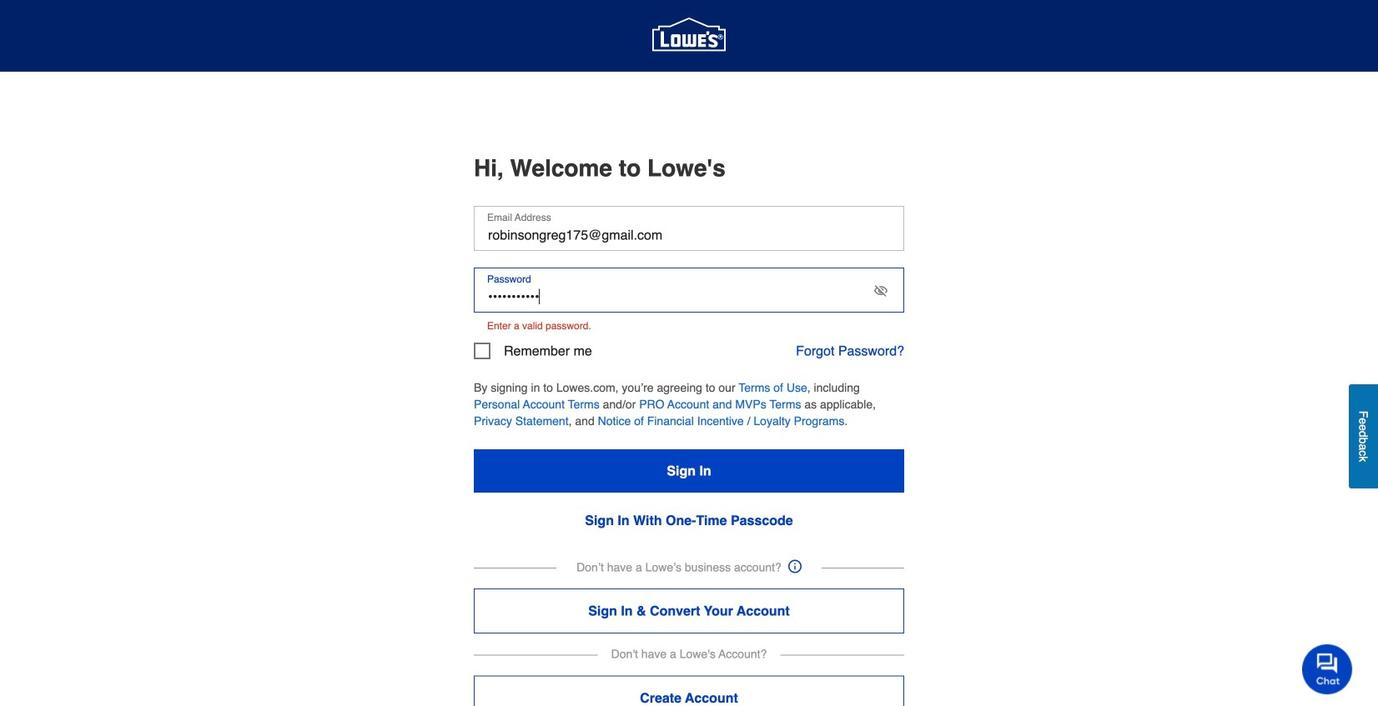 Task type: vqa. For each thing, say whether or not it's contained in the screenshot.
chevron right icon associated with Plumbing
no



Task type: describe. For each thing, give the bounding box(es) containing it.
Email text field
[[474, 206, 904, 251]]

password password field
[[474, 268, 904, 313]]

show password image
[[874, 284, 888, 298]]

lowe's home improvement logo image
[[652, 0, 726, 73]]



Task type: locate. For each thing, give the bounding box(es) containing it.
chat invite button image
[[1302, 644, 1353, 695]]

remember me element
[[474, 343, 592, 360]]

tooltip button image
[[788, 560, 802, 574]]



